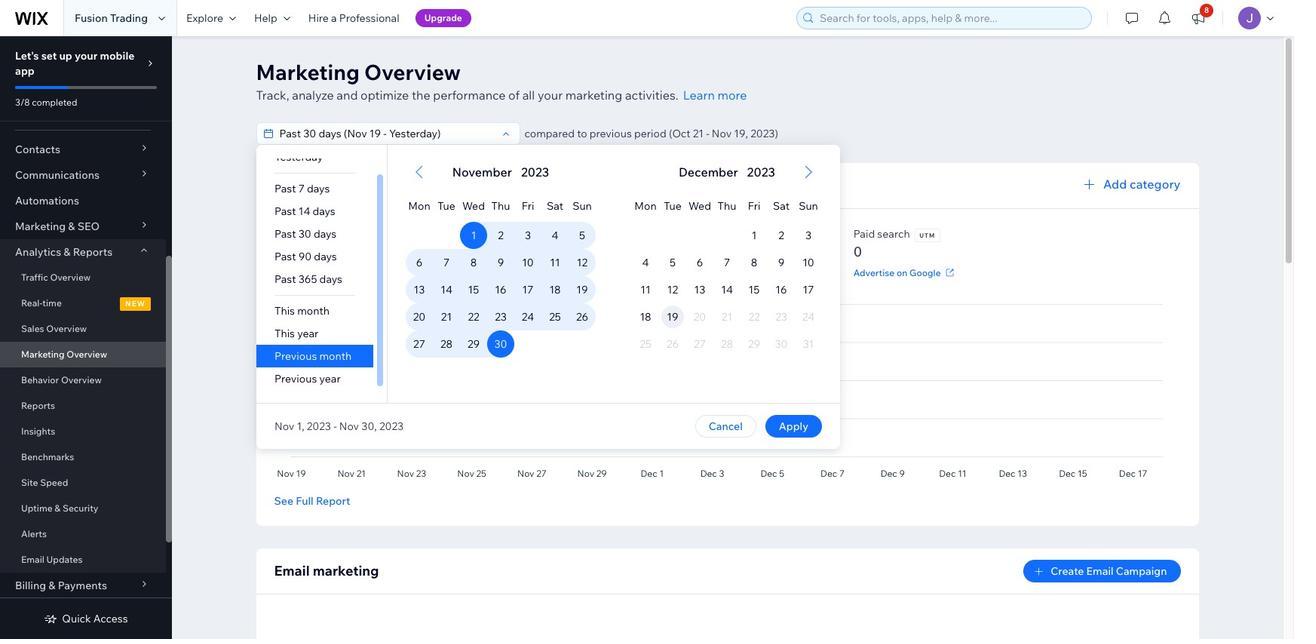 Task type: vqa. For each thing, say whether or not it's contained in the screenshot.
the leftmost alert
yes



Task type: describe. For each thing, give the bounding box(es) containing it.
grid containing november
[[388, 145, 614, 403]]

alert containing november
[[448, 163, 554, 181]]

create email campaign
[[1051, 564, 1168, 578]]

1 horizontal spatial email marketing
[[564, 227, 643, 241]]

social up the advertise on social media
[[733, 227, 761, 241]]

insights link
[[0, 419, 166, 444]]

paid social
[[709, 227, 761, 241]]

1 horizontal spatial 11
[[641, 283, 651, 297]]

activities.
[[626, 88, 679, 103]]

updates
[[46, 554, 83, 565]]

1,
[[297, 420, 304, 433]]

sidebar element
[[0, 36, 172, 639]]

this for this year
[[274, 327, 295, 340]]

overview for sales overview
[[46, 323, 87, 334]]

billing
[[15, 579, 46, 592]]

utm for paid search
[[920, 232, 936, 239]]

see
[[274, 494, 294, 508]]

0 horizontal spatial 19
[[576, 283, 588, 297]]

traffic
[[346, 178, 381, 193]]

nov 1, 2023 - nov 30, 2023
[[274, 420, 404, 433]]

19,
[[734, 127, 749, 140]]

learn
[[684, 88, 715, 103]]

previous year
[[274, 372, 340, 386]]

quick access button
[[44, 612, 128, 626]]

site
[[21, 477, 38, 488]]

reports link
[[0, 393, 166, 419]]

organic for organic search 0
[[274, 227, 314, 241]]

real-time
[[21, 297, 62, 309]]

1 17 from the left
[[522, 283, 533, 297]]

0 horizontal spatial email marketing
[[274, 562, 379, 580]]

overview for traffic overview
[[50, 272, 91, 283]]

search for paid search
[[878, 227, 911, 241]]

days for past 7 days
[[307, 182, 330, 195]]

this year
[[274, 327, 318, 340]]

traffic
[[21, 272, 48, 283]]

22
[[468, 310, 479, 324]]

set
[[41, 49, 57, 63]]

learn more link
[[684, 86, 747, 104]]

utm for paid social
[[771, 232, 787, 239]]

analytics
[[15, 245, 61, 259]]

3 for 9
[[806, 229, 812, 242]]

previous for previous month
[[274, 349, 317, 363]]

& for marketing
[[68, 220, 75, 233]]

create a social post
[[419, 267, 503, 278]]

cancel
[[709, 420, 743, 433]]

create for create a social post
[[419, 267, 448, 278]]

create a social post link
[[419, 266, 519, 279]]

category inside button
[[1130, 177, 1181, 192]]

paid for paid social
[[709, 227, 731, 241]]

2023 down compared in the left of the page
[[521, 165, 549, 180]]

search for organic search 0
[[316, 227, 349, 241]]

90
[[298, 250, 311, 263]]

to
[[577, 127, 588, 140]]

contacts
[[15, 143, 60, 156]]

insights
[[21, 426, 55, 437]]

uptime & security link
[[0, 496, 166, 521]]

trading
[[110, 11, 148, 25]]

post
[[484, 267, 503, 278]]

7 inside list box
[[298, 182, 304, 195]]

by
[[329, 178, 343, 193]]

organic social 0
[[419, 227, 489, 260]]

advertise on social media link
[[709, 266, 834, 279]]

1 vertical spatial marketing
[[593, 227, 643, 241]]

advertise for social
[[709, 267, 750, 278]]

0 horizontal spatial 8
[[470, 256, 477, 269]]

compared
[[525, 127, 575, 140]]

0 horizontal spatial 5
[[579, 229, 585, 242]]

on for paid search
[[897, 267, 908, 278]]

2 16 from the left
[[776, 283, 787, 297]]

seo for manage site seo
[[328, 267, 347, 278]]

previous
[[590, 127, 632, 140]]

1 horizontal spatial 19
[[667, 310, 679, 324]]

list box containing yesterday
[[256, 146, 387, 390]]

benchmarks link
[[0, 444, 166, 470]]

see full report button
[[274, 494, 350, 508]]

help
[[254, 11, 278, 25]]

2 horizontal spatial 14
[[721, 283, 733, 297]]

billing & payments
[[15, 579, 107, 592]]

social inside organic social 0
[[461, 227, 489, 241]]

2023)
[[751, 127, 779, 140]]

upgrade button
[[416, 9, 472, 27]]

organic search 0
[[274, 227, 349, 260]]

2023 right 1,
[[307, 420, 331, 433]]

behavior overview
[[21, 374, 102, 386]]

mobile
[[100, 49, 135, 63]]

26
[[576, 310, 588, 324]]

1 16 from the left
[[495, 283, 506, 297]]

Search for tools, apps, help & more... field
[[816, 8, 1087, 29]]

your inside the let's set up your mobile app
[[75, 49, 98, 63]]

2 vertical spatial marketing
[[313, 562, 379, 580]]

track,
[[256, 88, 289, 103]]

tue for 5
[[664, 199, 682, 213]]

reports inside popup button
[[73, 245, 113, 259]]

previous month
[[274, 349, 352, 363]]

row containing 20
[[406, 303, 596, 331]]

marketing overview link
[[0, 342, 166, 368]]

social left media
[[765, 267, 790, 278]]

1 horizontal spatial nov
[[339, 420, 359, 433]]

hire a professional
[[309, 11, 400, 25]]

0 vertical spatial 11
[[550, 256, 560, 269]]

0 horizontal spatial category
[[384, 178, 436, 193]]

28
[[440, 337, 452, 351]]

2 horizontal spatial nov
[[712, 127, 732, 140]]

november
[[452, 165, 512, 180]]

analytics & reports button
[[0, 239, 166, 265]]

analytics & reports
[[15, 245, 113, 259]]

let's set up your mobile app
[[15, 49, 135, 78]]

1 horizontal spatial 8
[[751, 256, 757, 269]]

real-
[[21, 297, 43, 309]]

sales
[[21, 323, 44, 334]]

past 90 days
[[274, 250, 337, 263]]

a for professional
[[331, 11, 337, 25]]

overview for marketing overview
[[67, 349, 107, 360]]

2 1 from the left
[[752, 229, 757, 242]]

email inside "link"
[[21, 554, 44, 565]]

past 14 days
[[274, 205, 335, 218]]

time
[[42, 297, 62, 309]]

year for previous year
[[319, 372, 340, 386]]

14 inside list box
[[298, 205, 310, 218]]

1 vertical spatial 5
[[670, 256, 676, 269]]

email up create an email campaign
[[564, 227, 591, 241]]

sat for 9
[[773, 199, 790, 213]]

fusion trading
[[75, 11, 148, 25]]

full
[[296, 494, 314, 508]]

of
[[509, 88, 520, 103]]

marketing & seo
[[15, 220, 100, 233]]

20
[[413, 310, 425, 324]]

communications
[[15, 168, 100, 182]]

sun for 10
[[799, 199, 818, 213]]

see full report
[[274, 494, 350, 508]]

marketing for marketing & seo
[[15, 220, 66, 233]]

mon tue wed thu for 5
[[635, 199, 736, 213]]

automations
[[15, 194, 79, 208]]

up
[[59, 49, 72, 63]]

1 horizontal spatial 7
[[443, 256, 449, 269]]

fri for 8
[[748, 199, 761, 213]]

optimize
[[361, 88, 409, 103]]

0 horizontal spatial 4
[[552, 229, 558, 242]]

the
[[412, 88, 431, 103]]

report
[[316, 494, 350, 508]]

days for past 30 days
[[313, 227, 336, 241]]

alerts
[[21, 528, 47, 540]]

row containing 4
[[632, 249, 822, 276]]

days for past 365 days
[[319, 272, 342, 286]]

sales overview link
[[0, 316, 166, 342]]

1 horizontal spatial 14
[[440, 283, 452, 297]]

all
[[523, 88, 535, 103]]

thu for 9
[[491, 199, 510, 213]]

on for paid social
[[752, 267, 763, 278]]

communications button
[[0, 162, 166, 188]]

1 6 from the left
[[416, 256, 422, 269]]

an
[[595, 267, 605, 278]]

0 horizontal spatial 30
[[298, 227, 311, 241]]

create an email campaign
[[564, 267, 674, 278]]

2 for 8
[[779, 229, 784, 242]]

past for past 365 days
[[274, 272, 296, 286]]

payments
[[58, 579, 107, 592]]

billing & payments button
[[0, 573, 166, 598]]

previous for previous year
[[274, 372, 317, 386]]

row containing 6
[[406, 249, 596, 276]]



Task type: locate. For each thing, give the bounding box(es) containing it.
email marketing down report
[[274, 562, 379, 580]]

1 horizontal spatial thu
[[718, 199, 736, 213]]

0 vertical spatial your
[[75, 49, 98, 63]]

1 mon tue wed thu from the left
[[408, 199, 510, 213]]

traffic overview link
[[0, 265, 166, 291]]

days up manage site seo 'link'
[[314, 250, 337, 263]]

0 vertical spatial 5
[[579, 229, 585, 242]]

thu up "paid social"
[[718, 199, 736, 213]]

this for this month
[[274, 304, 295, 318]]

advertise for search
[[854, 267, 895, 278]]

1 utm from the left
[[771, 232, 787, 239]]

tue down 'december'
[[664, 199, 682, 213]]

past 365 days
[[274, 272, 342, 286]]

grid
[[388, 145, 614, 403], [614, 145, 840, 403]]

social
[[461, 227, 489, 241], [733, 227, 761, 241], [457, 267, 482, 278], [765, 267, 790, 278]]

1 search from the left
[[316, 227, 349, 241]]

0 horizontal spatial 17
[[522, 283, 533, 297]]

sun down to
[[572, 199, 592, 213]]

fri for 10
[[522, 199, 534, 213]]

& inside dropdown button
[[68, 220, 75, 233]]

days up past 90 days
[[313, 227, 336, 241]]

security
[[63, 503, 98, 514]]

compared to previous period (oct 21 - nov 19, 2023)
[[525, 127, 779, 140]]

overview down marketing overview link
[[61, 374, 102, 386]]

create an email campaign link
[[564, 266, 690, 279]]

2 sat from the left
[[773, 199, 790, 213]]

this up this year at left
[[274, 304, 295, 318]]

month up this year at left
[[297, 304, 329, 318]]

2 fri from the left
[[748, 199, 761, 213]]

1 thu from the left
[[491, 199, 510, 213]]

reports up insights
[[21, 400, 55, 411]]

1 organic from the left
[[274, 227, 314, 241]]

organic inside organic social 0
[[419, 227, 459, 241]]

paid up advertise on google at the top right
[[854, 227, 876, 241]]

utm up advertise on social media link
[[771, 232, 787, 239]]

2 17 from the left
[[803, 283, 814, 297]]

wednesday, november 1, 2023 cell
[[460, 222, 487, 249]]

0 vertical spatial 4
[[552, 229, 558, 242]]

1 vertical spatial 19
[[667, 310, 679, 324]]

3
[[525, 229, 531, 242], [806, 229, 812, 242]]

this down this month
[[274, 327, 295, 340]]

1 vertical spatial 12
[[667, 283, 678, 297]]

search inside the organic search 0
[[316, 227, 349, 241]]

2 6 from the left
[[697, 256, 703, 269]]

campaign
[[632, 267, 674, 278]]

fri
[[522, 199, 534, 213], [748, 199, 761, 213]]

9 right organic social 0
[[497, 256, 504, 269]]

sun up media
[[799, 199, 818, 213]]

a right hire
[[331, 11, 337, 25]]

create left 'campaign'
[[1051, 564, 1085, 578]]

marketing down report
[[313, 562, 379, 580]]

past for past 90 days
[[274, 250, 296, 263]]

-
[[706, 127, 710, 140], [333, 420, 337, 433]]

16
[[495, 283, 506, 297], [776, 283, 787, 297]]

1 vertical spatial seo
[[328, 267, 347, 278]]

& for billing
[[48, 579, 55, 592]]

1 horizontal spatial -
[[706, 127, 710, 140]]

paid for paid search
[[854, 227, 876, 241]]

email marketing up an
[[564, 227, 643, 241]]

campaign
[[1117, 564, 1168, 578]]

speed
[[40, 477, 68, 488]]

5 past from the top
[[274, 272, 296, 286]]

1 horizontal spatial year
[[319, 372, 340, 386]]

wed for 8
[[462, 199, 485, 213]]

1 vertical spatial previous
[[274, 372, 317, 386]]

18
[[549, 283, 561, 297], [640, 310, 651, 324]]

0 horizontal spatial -
[[333, 420, 337, 433]]

0 horizontal spatial 18
[[549, 283, 561, 297]]

this month
[[274, 304, 329, 318]]

10
[[522, 256, 534, 269], [803, 256, 814, 269]]

2 15 from the left
[[749, 283, 760, 297]]

marketing up behavior in the left bottom of the page
[[21, 349, 65, 360]]

1 grid from the left
[[388, 145, 614, 403]]

0 horizontal spatial seo
[[77, 220, 100, 233]]

marketing overview
[[21, 349, 107, 360]]

1 0 from the left
[[274, 243, 283, 260]]

2 search from the left
[[878, 227, 911, 241]]

17 up 24
[[522, 283, 533, 297]]

1 this from the top
[[274, 304, 295, 318]]

2 past from the top
[[274, 205, 296, 218]]

0 inside the organic search 0
[[274, 243, 283, 260]]

year up previous month at the left
[[297, 327, 318, 340]]

row group
[[388, 222, 614, 403], [614, 222, 840, 403]]

uptime & security
[[21, 503, 98, 514]]

0 horizontal spatial 2
[[498, 229, 504, 242]]

1 horizontal spatial on
[[897, 267, 908, 278]]

1 horizontal spatial utm
[[920, 232, 936, 239]]

category right traffic on the left top of the page
[[384, 178, 436, 193]]

overview up the
[[365, 59, 461, 85]]

3 right wednesday, november 1, 2023 cell
[[525, 229, 531, 242]]

3 for 11
[[525, 229, 531, 242]]

0 up create a social post
[[419, 243, 428, 260]]

row
[[406, 186, 596, 222], [632, 186, 822, 222], [406, 222, 596, 249], [632, 222, 822, 249], [406, 249, 596, 276], [632, 249, 822, 276], [406, 276, 596, 303], [632, 276, 822, 303], [406, 303, 596, 331], [632, 303, 822, 331], [406, 331, 596, 358], [632, 331, 822, 358], [406, 358, 596, 385]]

manage site seo link
[[274, 266, 363, 279]]

marketing
[[566, 88, 623, 103], [593, 227, 643, 241], [313, 562, 379, 580]]

0 horizontal spatial utm
[[771, 232, 787, 239]]

2 thu from the left
[[718, 199, 736, 213]]

past up past 14 days
[[274, 182, 296, 195]]

email updates link
[[0, 547, 166, 573]]

thu down november
[[491, 199, 510, 213]]

29
[[467, 337, 480, 351]]

1 horizontal spatial tue
[[664, 199, 682, 213]]

organic for organic social 0
[[419, 227, 459, 241]]

your right the all
[[538, 88, 563, 103]]

2 3 from the left
[[806, 229, 812, 242]]

1 fri from the left
[[522, 199, 534, 213]]

16 down post
[[495, 283, 506, 297]]

your right up in the left of the page
[[75, 49, 98, 63]]

11 down campaign
[[641, 283, 651, 297]]

past 7 days
[[274, 182, 330, 195]]

1 horizontal spatial 3
[[806, 229, 812, 242]]

search up advertise on google at the top right
[[878, 227, 911, 241]]

- right (oct
[[706, 127, 710, 140]]

organic left wednesday, november 1, 2023 cell
[[419, 227, 459, 241]]

30
[[298, 227, 311, 241], [494, 337, 507, 351]]

days for past 90 days
[[314, 250, 337, 263]]

past down past 7 days at the top left of page
[[274, 205, 296, 218]]

past
[[274, 182, 296, 195], [274, 205, 296, 218], [274, 227, 296, 241], [274, 250, 296, 263], [274, 272, 296, 286]]

6 right campaign
[[697, 256, 703, 269]]

0 horizontal spatial alert
[[448, 163, 554, 181]]

17 down media
[[803, 283, 814, 297]]

0 horizontal spatial 7
[[298, 182, 304, 195]]

0 horizontal spatial 12
[[577, 256, 588, 269]]

5 up create an email campaign
[[579, 229, 585, 242]]

seo for marketing & seo
[[77, 220, 100, 233]]

0 vertical spatial month
[[297, 304, 329, 318]]

your inside "marketing overview track, analyze and optimize the performance of all your marketing activities. learn more"
[[538, 88, 563, 103]]

on
[[752, 267, 763, 278], [897, 267, 908, 278]]

1 horizontal spatial category
[[1130, 177, 1181, 192]]

1 mon from the left
[[408, 199, 430, 213]]

on down "paid social"
[[752, 267, 763, 278]]

2 grid from the left
[[614, 145, 840, 403]]

0 horizontal spatial sun
[[572, 199, 592, 213]]

1 horizontal spatial create
[[564, 267, 593, 278]]

5 right email
[[670, 256, 676, 269]]

nov left 1,
[[274, 420, 294, 433]]

2 this from the top
[[274, 327, 295, 340]]

21 inside row
[[441, 310, 452, 324]]

a inside 'link'
[[331, 11, 337, 25]]

2 alert from the left
[[674, 163, 780, 181]]

0 vertical spatial email marketing
[[564, 227, 643, 241]]

2 organic from the left
[[419, 227, 459, 241]]

seo inside 'link'
[[328, 267, 347, 278]]

create left an
[[564, 267, 593, 278]]

1 horizontal spatial 17
[[803, 283, 814, 297]]

0 horizontal spatial create
[[419, 267, 448, 278]]

0 for organic social 0
[[419, 243, 428, 260]]

1 vertical spatial reports
[[21, 400, 55, 411]]

14 down the advertise on social media
[[721, 283, 733, 297]]

2 2 from the left
[[779, 229, 784, 242]]

access
[[93, 612, 128, 626]]

& for analytics
[[64, 245, 71, 259]]

&
[[68, 220, 75, 233], [64, 245, 71, 259], [55, 503, 61, 514], [48, 579, 55, 592]]

0 vertical spatial 21
[[693, 127, 704, 140]]

0 horizontal spatial 16
[[495, 283, 506, 297]]

0 horizontal spatial fri
[[522, 199, 534, 213]]

0 horizontal spatial 1
[[471, 229, 476, 242]]

1 horizontal spatial 4
[[642, 256, 649, 269]]

8 inside button
[[1205, 5, 1210, 15]]

mon for 4
[[635, 199, 657, 213]]

0 vertical spatial seo
[[77, 220, 100, 233]]

3 0 from the left
[[854, 243, 863, 260]]

2 horizontal spatial create
[[1051, 564, 1085, 578]]

3 up media
[[806, 229, 812, 242]]

1 wed from the left
[[462, 199, 485, 213]]

12 down campaign
[[667, 283, 678, 297]]

1 up create a social post link
[[471, 229, 476, 242]]

performance
[[433, 88, 506, 103]]

days up past 14 days
[[307, 182, 330, 195]]

1 vertical spatial email marketing
[[274, 562, 379, 580]]

manage
[[274, 267, 309, 278]]

quick
[[62, 612, 91, 626]]

thu for 7
[[718, 199, 736, 213]]

apply button
[[765, 415, 822, 438]]

thursday, november 30, 2023 cell
[[487, 331, 514, 358]]

fusion
[[75, 11, 108, 25]]

0 horizontal spatial a
[[331, 11, 337, 25]]

3 past from the top
[[274, 227, 296, 241]]

past for past 30 days
[[274, 227, 296, 241]]

0 horizontal spatial advertise
[[709, 267, 750, 278]]

7 up past 14 days
[[298, 182, 304, 195]]

19 down campaign
[[667, 310, 679, 324]]

2 utm from the left
[[920, 232, 936, 239]]

27
[[413, 337, 425, 351]]

a for social
[[450, 267, 455, 278]]

wed down 'december'
[[689, 199, 711, 213]]

marketing
[[256, 59, 360, 85], [15, 220, 66, 233], [21, 349, 65, 360]]

category
[[1130, 177, 1181, 192], [384, 178, 436, 193]]

0 horizontal spatial tue
[[437, 199, 455, 213]]

0 horizontal spatial 15
[[468, 283, 479, 297]]

2 mon from the left
[[635, 199, 657, 213]]

1 vertical spatial 18
[[640, 310, 651, 324]]

create for create email campaign
[[1051, 564, 1085, 578]]

tue
[[437, 199, 455, 213], [664, 199, 682, 213]]

2 horizontal spatial 8
[[1205, 5, 1210, 15]]

1 horizontal spatial seo
[[328, 267, 347, 278]]

1 previous from the top
[[274, 349, 317, 363]]

site speed
[[21, 477, 68, 488]]

wed up wednesday, november 1, 2023 cell
[[462, 199, 485, 213]]

1 horizontal spatial alert
[[674, 163, 780, 181]]

2023 down 2023)
[[747, 165, 775, 180]]

18 up 25
[[549, 283, 561, 297]]

add category button
[[1081, 175, 1181, 193]]

seo right site
[[328, 267, 347, 278]]

marketing for marketing overview track, analyze and optimize the performance of all your marketing activities. learn more
[[256, 59, 360, 85]]

1 horizontal spatial 18
[[640, 310, 651, 324]]

nov
[[712, 127, 732, 140], [274, 420, 294, 433], [339, 420, 359, 433]]

days for past 14 days
[[312, 205, 335, 218]]

7 left post
[[443, 256, 449, 269]]

0 for organic search 0
[[274, 243, 283, 260]]

1 horizontal spatial 0
[[419, 243, 428, 260]]

social left post
[[457, 267, 482, 278]]

0 horizontal spatial organic
[[274, 227, 314, 241]]

1 vertical spatial 30
[[494, 337, 507, 351]]

2 sun from the left
[[799, 199, 818, 213]]

more
[[718, 88, 747, 103]]

contacts button
[[0, 137, 166, 162]]

overview for marketing overview track, analyze and optimize the performance of all your marketing activities. learn more
[[365, 59, 461, 85]]

1 horizontal spatial 13
[[694, 283, 706, 297]]

0 horizontal spatial wed
[[462, 199, 485, 213]]

19 up 26
[[576, 283, 588, 297]]

utm up google
[[920, 232, 936, 239]]

grid containing december
[[614, 145, 840, 403]]

1 horizontal spatial fri
[[748, 199, 761, 213]]

email inside button
[[1087, 564, 1114, 578]]

1 horizontal spatial 6
[[697, 256, 703, 269]]

search up past 90 days
[[316, 227, 349, 241]]

a down organic social 0
[[450, 267, 455, 278]]

2 on from the left
[[897, 267, 908, 278]]

25
[[549, 310, 561, 324]]

explore
[[186, 11, 223, 25]]

help button
[[245, 0, 299, 36]]

organic inside the organic search 0
[[274, 227, 314, 241]]

create down organic social 0
[[419, 267, 448, 278]]

mon tue wed thu for 7
[[408, 199, 510, 213]]

row containing 13
[[406, 276, 596, 303]]

overview
[[365, 59, 461, 85], [50, 272, 91, 283], [46, 323, 87, 334], [67, 349, 107, 360], [61, 374, 102, 386]]

1 horizontal spatial wed
[[689, 199, 711, 213]]

overview inside "marketing overview track, analyze and optimize the performance of all your marketing activities. learn more"
[[365, 59, 461, 85]]

23
[[495, 310, 507, 324]]

1 1 from the left
[[471, 229, 476, 242]]

month for this month
[[297, 304, 329, 318]]

1 vertical spatial -
[[333, 420, 337, 433]]

overview down sales overview link
[[67, 349, 107, 360]]

past 30 days
[[274, 227, 336, 241]]

mon for 6
[[408, 199, 430, 213]]

hire
[[309, 11, 329, 25]]

create for create an email campaign
[[564, 267, 593, 278]]

email down alerts
[[21, 554, 44, 565]]

marketing for marketing overview
[[21, 349, 65, 360]]

30 inside cell
[[494, 337, 507, 351]]

1 horizontal spatial 30
[[494, 337, 507, 351]]

0 inside organic social 0
[[419, 243, 428, 260]]

media
[[792, 267, 818, 278]]

alert
[[448, 163, 554, 181], [674, 163, 780, 181]]

month for previous month
[[319, 349, 352, 363]]

marketing up analytics on the top left
[[15, 220, 66, 233]]

& right billing
[[48, 579, 55, 592]]

1 on from the left
[[752, 267, 763, 278]]

1 vertical spatial 11
[[641, 283, 651, 297]]

2 horizontal spatial 7
[[724, 256, 730, 269]]

row containing 18
[[632, 303, 822, 331]]

1 horizontal spatial 5
[[670, 256, 676, 269]]

1 vertical spatial a
[[450, 267, 455, 278]]

previous down previous month at the left
[[274, 372, 317, 386]]

7 down "paid social"
[[724, 256, 730, 269]]

1 2 from the left
[[498, 229, 504, 242]]

wed for 6
[[689, 199, 711, 213]]

2 paid from the left
[[854, 227, 876, 241]]

0 vertical spatial marketing
[[256, 59, 360, 85]]

1 up the advertise on social media
[[752, 229, 757, 242]]

0 horizontal spatial nov
[[274, 420, 294, 433]]

row containing 27
[[406, 331, 596, 358]]

2 wed from the left
[[689, 199, 711, 213]]

2 row group from the left
[[614, 222, 840, 403]]

1 horizontal spatial 9
[[778, 256, 785, 269]]

0 vertical spatial 30
[[298, 227, 311, 241]]

2 mon tue wed thu from the left
[[635, 199, 736, 213]]

1 tue from the left
[[437, 199, 455, 213]]

1 15 from the left
[[468, 283, 479, 297]]

add
[[1104, 177, 1128, 192]]

2 tue from the left
[[664, 199, 682, 213]]

0 horizontal spatial 9
[[497, 256, 504, 269]]

4 past from the top
[[274, 250, 296, 263]]

let's
[[15, 49, 39, 63]]

11 left an
[[550, 256, 560, 269]]

2 advertise from the left
[[854, 267, 895, 278]]

quick access
[[62, 612, 128, 626]]

0 vertical spatial 12
[[577, 256, 588, 269]]

1 10 from the left
[[522, 256, 534, 269]]

2 up advertise on social media link
[[779, 229, 784, 242]]

marketing inside "marketing overview track, analyze and optimize the performance of all your marketing activities. learn more"
[[566, 88, 623, 103]]

1 vertical spatial 21
[[441, 310, 452, 324]]

1 sat from the left
[[547, 199, 563, 213]]

past for past 14 days
[[274, 205, 296, 218]]

sun
[[572, 199, 592, 213], [799, 199, 818, 213]]

email marketing
[[564, 227, 643, 241], [274, 562, 379, 580]]

year for this year
[[297, 327, 318, 340]]

2 10 from the left
[[803, 256, 814, 269]]

0 horizontal spatial sat
[[547, 199, 563, 213]]

category right add
[[1130, 177, 1181, 192]]

14
[[298, 205, 310, 218], [440, 283, 452, 297], [721, 283, 733, 297]]

1 horizontal spatial search
[[878, 227, 911, 241]]

8
[[1205, 5, 1210, 15], [470, 256, 477, 269], [751, 256, 757, 269]]

2023 right 30,
[[379, 420, 404, 433]]

1 horizontal spatial reports
[[73, 245, 113, 259]]

0 vertical spatial reports
[[73, 245, 113, 259]]

12
[[577, 256, 588, 269], [667, 283, 678, 297]]

1 horizontal spatial your
[[538, 88, 563, 103]]

paid search
[[854, 227, 911, 241]]

14 down create a social post
[[440, 283, 452, 297]]

0 horizontal spatial paid
[[709, 227, 731, 241]]

2 13 from the left
[[694, 283, 706, 297]]

4 inside row
[[642, 256, 649, 269]]

& up analytics & reports
[[68, 220, 75, 233]]

1 past from the top
[[274, 182, 296, 195]]

1 vertical spatial month
[[319, 349, 352, 363]]

1 horizontal spatial 1
[[752, 229, 757, 242]]

0 horizontal spatial your
[[75, 49, 98, 63]]

0 horizontal spatial 21
[[441, 310, 452, 324]]

sales overview
[[21, 323, 87, 334]]

2 horizontal spatial 0
[[854, 243, 863, 260]]

6 up 20
[[416, 256, 422, 269]]

marketing up email
[[593, 227, 643, 241]]

create email campaign button
[[1024, 560, 1181, 583]]

1 vertical spatial 4
[[642, 256, 649, 269]]

create inside button
[[1051, 564, 1085, 578]]

9
[[497, 256, 504, 269], [778, 256, 785, 269]]

organic down past 14 days
[[274, 227, 314, 241]]

15 down the advertise on social media
[[749, 283, 760, 297]]

list box
[[256, 146, 387, 390]]

& for uptime
[[55, 503, 61, 514]]

overview for behavior overview
[[61, 374, 102, 386]]

1 horizontal spatial 10
[[803, 256, 814, 269]]

sessions by traffic category
[[274, 178, 436, 193]]

marketing inside "marketing overview track, analyze and optimize the performance of all your marketing activities. learn more"
[[256, 59, 360, 85]]

365
[[298, 272, 317, 286]]

traffic overview
[[21, 272, 91, 283]]

2 previous from the top
[[274, 372, 317, 386]]

previous down this year at left
[[274, 349, 317, 363]]

this
[[274, 304, 295, 318], [274, 327, 295, 340]]

seo up analytics & reports popup button
[[77, 220, 100, 233]]

nov left 30,
[[339, 420, 359, 433]]

3/8 completed
[[15, 97, 77, 108]]

past for past 7 days
[[274, 182, 296, 195]]

marketing inside dropdown button
[[15, 220, 66, 233]]

advertise on google
[[854, 267, 942, 278]]

create
[[419, 267, 448, 278], [564, 267, 593, 278], [1051, 564, 1085, 578]]

0 horizontal spatial mon
[[408, 199, 430, 213]]

& right the uptime
[[55, 503, 61, 514]]

completed
[[32, 97, 77, 108]]

alert containing december
[[674, 163, 780, 181]]

professional
[[339, 11, 400, 25]]

tue up organic social 0
[[437, 199, 455, 213]]

1 13 from the left
[[414, 283, 425, 297]]

1 horizontal spatial 21
[[693, 127, 704, 140]]

row containing 11
[[632, 276, 822, 303]]

21 right (oct
[[693, 127, 704, 140]]

2 9 from the left
[[778, 256, 785, 269]]

1 alert from the left
[[448, 163, 554, 181]]

2023
[[521, 165, 549, 180], [747, 165, 775, 180], [307, 420, 331, 433], [379, 420, 404, 433]]

month up previous year
[[319, 349, 352, 363]]

0 down paid search
[[854, 243, 863, 260]]

alert down compared in the left of the page
[[448, 163, 554, 181]]

sat down compared in the left of the page
[[547, 199, 563, 213]]

sun for 12
[[572, 199, 592, 213]]

1 advertise from the left
[[709, 267, 750, 278]]

None field
[[275, 123, 497, 144]]

alert down 19,
[[674, 163, 780, 181]]

1 sun from the left
[[572, 199, 592, 213]]

seo inside dropdown button
[[77, 220, 100, 233]]

1 row group from the left
[[388, 222, 614, 403]]

1 3 from the left
[[525, 229, 531, 242]]

days down by
[[312, 205, 335, 218]]

yesterday
[[274, 150, 323, 164]]

1 horizontal spatial 12
[[667, 283, 678, 297]]

tue for 7
[[437, 199, 455, 213]]

1 horizontal spatial sat
[[773, 199, 790, 213]]

1 9 from the left
[[497, 256, 504, 269]]

search
[[316, 227, 349, 241], [878, 227, 911, 241]]

0 horizontal spatial 14
[[298, 205, 310, 218]]

1 vertical spatial year
[[319, 372, 340, 386]]

2 0 from the left
[[419, 243, 428, 260]]

1 vertical spatial this
[[274, 327, 295, 340]]

mon tue wed thu down 'december'
[[635, 199, 736, 213]]

1 paid from the left
[[709, 227, 731, 241]]

email down see
[[274, 562, 310, 580]]

0 horizontal spatial reports
[[21, 400, 55, 411]]

11
[[550, 256, 560, 269], [641, 283, 651, 297]]

0 vertical spatial 18
[[549, 283, 561, 297]]

reports down marketing & seo dropdown button
[[73, 245, 113, 259]]

advertise on google link
[[854, 266, 957, 279]]

0 vertical spatial -
[[706, 127, 710, 140]]

1 inside cell
[[471, 229, 476, 242]]

mon up organic social 0
[[408, 199, 430, 213]]

days right 365
[[319, 272, 342, 286]]

advertise down paid search
[[854, 267, 895, 278]]

cancel button
[[695, 415, 756, 438]]

2 for 10
[[498, 229, 504, 242]]

sat for 11
[[547, 199, 563, 213]]

december
[[679, 165, 738, 180]]

30,
[[361, 420, 377, 433]]

email left 'campaign'
[[1087, 564, 1114, 578]]



